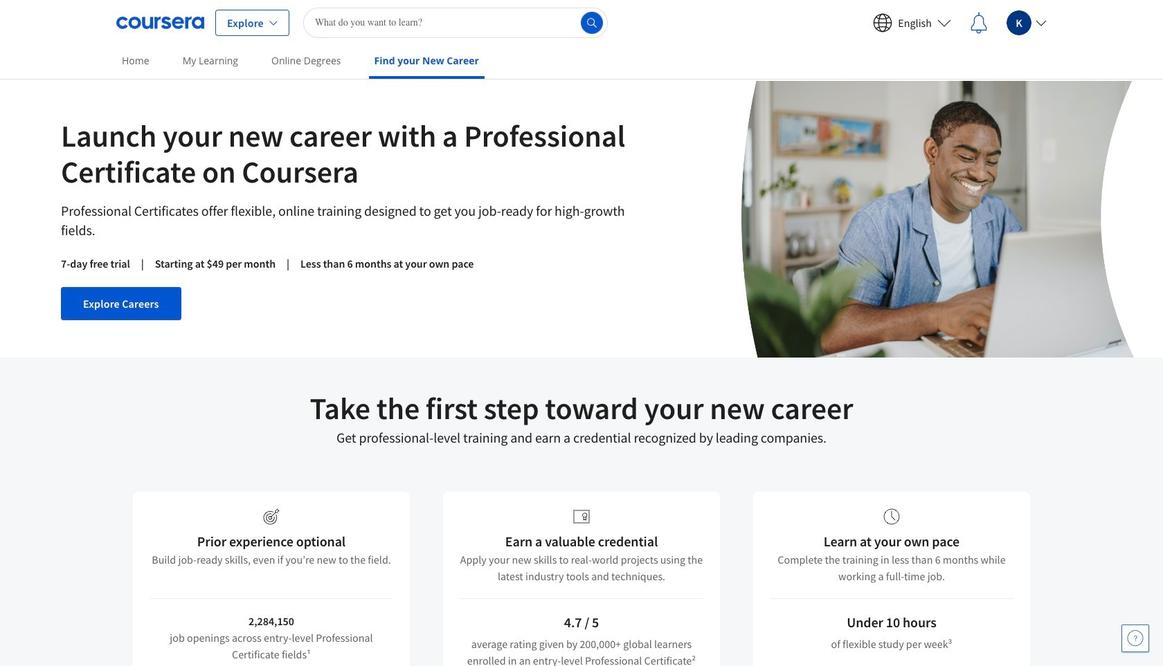 Task type: locate. For each thing, give the bounding box(es) containing it.
help center image
[[1127, 631, 1144, 647]]

What do you want to learn? text field
[[303, 7, 608, 38]]

None search field
[[303, 7, 608, 38]]



Task type: vqa. For each thing, say whether or not it's contained in the screenshot.
menu
no



Task type: describe. For each thing, give the bounding box(es) containing it.
coursera image
[[116, 11, 204, 34]]



